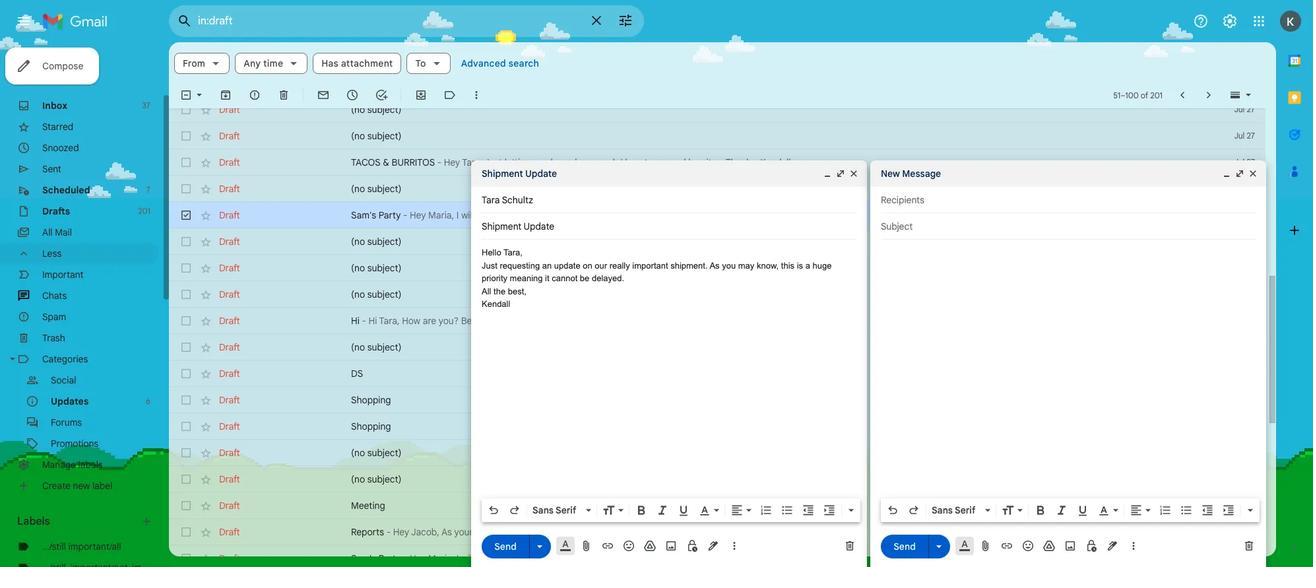 Task type: describe. For each thing, give the bounding box(es) containing it.
labels image
[[444, 88, 457, 102]]

subject) for seventh (no subject) link from the top
[[368, 341, 402, 353]]

thanks for attend
[[620, 553, 650, 564]]

(no subject) for 2nd (no subject) link
[[351, 130, 402, 142]]

thanks for in
[[665, 526, 695, 538]]

cell for fourth row from the bottom
[[1219, 473, 1266, 486]]

8 (no subject) link from the top
[[351, 446, 1194, 460]]

jul for 6th row from the top
[[1235, 236, 1245, 246]]

attachment
[[341, 57, 393, 69]]

draft for fourth row
[[219, 183, 240, 195]]

subject) for 9th (no subject) link
[[368, 473, 402, 485]]

6
[[146, 396, 151, 406]]

has attachment button
[[313, 53, 402, 74]]

will for hey maria, i will not be able to make sam's party. thanks so much, kendall
[[461, 209, 475, 221]]

more options image
[[1130, 539, 1138, 553]]

27 for 18th row from the bottom of the 'main content' containing from
[[1247, 104, 1256, 114]]

really
[[610, 260, 630, 270]]

pop out image for close image
[[836, 168, 846, 179]]

be inside 'hello tara, just requesting an update on our really important shipment. as you may know, this is a huge priority meaning it cannot be delayed. all the best, kendall'
[[580, 273, 590, 283]]

sent
[[42, 163, 61, 175]]

from button
[[174, 53, 230, 74]]

jacob,
[[411, 526, 440, 538]]

main content containing from
[[169, 42, 1277, 567]]

important/all
[[68, 541, 121, 553]]

3 row from the top
[[169, 149, 1266, 176]]

subject field for the pop out image related to close image
[[482, 220, 857, 233]]

8 row from the top
[[169, 281, 1266, 308]]

create new label link
[[42, 480, 112, 492]]

sans serif option
[[930, 504, 983, 517]]

please
[[500, 526, 528, 538]]

monday.
[[628, 526, 663, 538]]

jul for 3rd row from the bottom of the 'main content' containing from
[[1235, 500, 1245, 510]]

insert link ‪(⌘k)‬ image
[[1001, 539, 1014, 553]]

not for attend
[[477, 553, 491, 564]]

cell for 10th row from the top
[[1219, 341, 1266, 354]]

you?
[[439, 315, 459, 327]]

2 more formatting options image from the left
[[1244, 504, 1258, 517]]

dialog containing hello tara,
[[471, 160, 868, 567]]

party for hey maria, i will not be able to attend sam's party. thanks so much, kendall
[[379, 553, 401, 564]]

subject) for 3rd (no subject) link
[[368, 183, 402, 195]]

draft for 8th row from the bottom of the 'main content' containing from
[[219, 368, 240, 380]]

just inside 'hello tara, just requesting an update on our really important shipment. as you may know, this is a huge priority meaning it cannot be delayed. all the best, kendall'
[[482, 260, 498, 270]]

create
[[42, 480, 70, 492]]

drafts
[[42, 205, 70, 217]]

27 for fourth row
[[1247, 184, 1256, 193]]

labels navigation
[[0, 42, 169, 567]]

hi - hi tara, how are you? best, kendall
[[351, 315, 516, 327]]

maria, for hey maria, i will not be able to attend sam's party. thanks so much, kendall
[[429, 553, 454, 564]]

Search mail text field
[[198, 15, 581, 28]]

advanced
[[461, 57, 506, 69]]

(no for seventh (no subject) link from the top
[[351, 341, 365, 353]]

.../still important/all link
[[42, 541, 121, 553]]

16 row from the top
[[169, 493, 1266, 519]]

from
[[183, 57, 205, 69]]

older image
[[1203, 88, 1216, 102]]

search
[[509, 57, 539, 69]]

scheduled link
[[42, 184, 90, 196]]

toggle confidential mode image
[[1085, 539, 1099, 553]]

sam's party - hey maria, i will not be able to attend sam's party. thanks so much, kendall
[[351, 553, 724, 564]]

and
[[670, 156, 686, 168]]

advanced search button
[[456, 51, 545, 75]]

(no subject) for 9th (no subject) link
[[351, 473, 402, 485]]

2 hi from the left
[[369, 315, 377, 327]]

much
[[595, 156, 618, 168]]

able for make
[[506, 209, 524, 221]]

2 jul from the top
[[1235, 131, 1245, 141]]

27 for 6th row from the top
[[1247, 236, 1256, 246]]

how
[[575, 156, 593, 168]]

2 shopping link from the top
[[351, 420, 1194, 433]]

be for make
[[493, 209, 504, 221]]

cell for 18th row from the top of the 'main content' containing from
[[1219, 552, 1266, 565]]

sans serif
[[932, 504, 976, 516]]

how
[[402, 315, 421, 327]]

to for make
[[527, 209, 535, 221]]

search mail image
[[173, 9, 197, 33]]

able for attend
[[506, 553, 524, 564]]

i for make
[[457, 209, 459, 221]]

jul 27 for fourth row
[[1235, 184, 1256, 193]]

(no subject) for seventh (no subject) link from the top
[[351, 341, 402, 353]]

social link
[[51, 374, 76, 386]]

all mail link
[[42, 226, 72, 238]]

kendall inside 'hello tara, just requesting an update on our really important shipment. as you may know, this is a huge priority meaning it cannot be delayed. all the best, kendall'
[[482, 299, 511, 309]]

meaning
[[510, 273, 543, 283]]

shipment.
[[671, 260, 708, 270]]

settings image
[[1223, 13, 1239, 29]]

0 vertical spatial i
[[621, 156, 623, 168]]

may
[[739, 260, 755, 270]]

insert photo image
[[1064, 539, 1077, 553]]

know
[[551, 156, 573, 168]]

update
[[554, 260, 581, 270]]

meeting
[[351, 500, 385, 512]]

5 (no subject) link from the top
[[351, 261, 1194, 275]]

2 (no subject) link from the top
[[351, 129, 1194, 143]]

subject) for sixth (no subject) link from the bottom of the page
[[368, 236, 402, 248]]

51 100
[[1114, 90, 1139, 100]]

new
[[881, 168, 900, 180]]

ds
[[351, 368, 363, 380]]

so for hey maria, i will not be able to attend sam's party. thanks so much, kendall
[[653, 553, 663, 564]]

manage labels link
[[42, 459, 103, 471]]

draft for 3rd row from the bottom of the 'main content' containing from
[[219, 500, 240, 512]]

mail
[[55, 226, 72, 238]]

to button
[[407, 53, 451, 74]]

new message dialog
[[871, 160, 1267, 567]]

7 row from the top
[[169, 255, 1266, 281]]

tacos
[[351, 156, 381, 168]]

make
[[537, 209, 560, 221]]

just inside row
[[485, 156, 502, 168]]

(no subject) for 5th (no subject) link from the bottom
[[351, 262, 402, 274]]

7 (no subject) link from the top
[[351, 341, 1194, 354]]

send
[[894, 540, 916, 552]]

11 row from the top
[[169, 360, 1266, 387]]

15 row from the top
[[169, 466, 1266, 493]]

subject) for ninth (no subject) link from the bottom of the page
[[368, 104, 402, 116]]

drafts link
[[42, 205, 70, 217]]

jul 27 for 17th row
[[1235, 527, 1256, 537]]

cannot
[[552, 273, 578, 283]]

report spam image
[[248, 88, 261, 102]]

draft for 18th row from the top of the 'main content' containing from
[[219, 553, 240, 564]]

17 row from the top
[[169, 519, 1266, 545]]

any time button
[[235, 53, 308, 74]]

draft for 6th row from the top
[[219, 236, 240, 248]]

attach files image
[[980, 539, 993, 553]]

snooze image
[[346, 88, 359, 102]]

you inside row
[[533, 156, 549, 168]]

starred
[[42, 121, 73, 133]]

chats link
[[42, 290, 67, 302]]

(no subject) for fourth (no subject) link from the bottom of the page
[[351, 289, 402, 300]]

promotions link
[[51, 438, 98, 450]]

18 row from the top
[[169, 545, 1266, 567]]

.../still important/all
[[42, 541, 121, 553]]

advanced search
[[461, 57, 539, 69]]

jul for 3rd row
[[1235, 157, 1245, 167]]

forums
[[51, 417, 82, 428]]

clear search image
[[584, 7, 610, 34]]

tacos & burritos - hey tara, just letting you know how much i love tacos and burritos. thanks,  kendall
[[351, 156, 791, 168]]

label
[[92, 480, 112, 492]]

those
[[546, 526, 570, 538]]

indent less ‪(⌘[)‬ image inside the new message 'dialog'
[[1202, 504, 1215, 517]]

minimize image for the pop out image related to close image
[[823, 168, 833, 179]]

categories
[[42, 353, 88, 365]]

draft for 3rd row
[[219, 156, 240, 168]]

manage
[[42, 459, 76, 471]]

5 row from the top
[[169, 202, 1266, 228]]

any time
[[244, 57, 283, 69]]

10 row from the top
[[169, 334, 1266, 360]]

1 row from the top
[[169, 96, 1266, 123]]

draft for fourth row from the bottom
[[219, 473, 240, 485]]

scheduled
[[42, 184, 90, 196]]

draft for 14th row from the bottom of the 'main content' containing from
[[219, 209, 240, 221]]

more image
[[470, 88, 483, 102]]

9 (no subject) link from the top
[[351, 473, 1194, 486]]

thanks,
[[726, 156, 758, 168]]

meeting link
[[351, 499, 1194, 512]]

6 (no subject) link from the top
[[351, 288, 1194, 301]]

get
[[530, 526, 544, 538]]

close image
[[1248, 168, 1259, 179]]

2 discard draft ‪(⌘⇧d)‬ image from the left
[[1243, 539, 1256, 553]]

more send options image
[[933, 540, 946, 553]]

message
[[903, 168, 942, 180]]

1 (no subject) link from the top
[[351, 103, 1194, 116]]

6 row from the top
[[169, 228, 1266, 255]]

tara, inside 'hello tara, just requesting an update on our really important shipment. as you may know, this is a huge priority meaning it cannot be delayed. all the best, kendall'
[[504, 248, 523, 257]]

hello
[[482, 248, 502, 257]]

so for hey jacob, as your boss, please get those reports in by monday. thanks so  much, kendall
[[698, 526, 708, 538]]

less
[[42, 248, 62, 259]]

(no for 3rd (no subject) link
[[351, 183, 365, 195]]

burritos.
[[689, 156, 724, 168]]

draft for 10th row from the top
[[219, 341, 240, 353]]

draft for 11th row from the bottom
[[219, 289, 240, 300]]

Message Body text field
[[482, 246, 857, 494]]

draft for 17th row
[[219, 526, 240, 538]]

jul for 18th row from the bottom of the 'main content' containing from
[[1235, 104, 1245, 114]]

inbox link
[[42, 100, 67, 112]]

13 row from the top
[[169, 413, 1266, 440]]

tacos
[[645, 156, 668, 168]]

i for attend
[[457, 553, 459, 564]]

hello tara, just requesting an update on our really important shipment. as you may know, this is a huge priority meaning it cannot be delayed. all the best, kendall
[[482, 248, 832, 309]]

as inside row
[[442, 526, 452, 538]]

your
[[455, 526, 473, 538]]

send button
[[881, 534, 929, 558]]

subject) for 2nd (no subject) link
[[368, 130, 402, 142]]

chats
[[42, 290, 67, 302]]

(no subject) for ninth (no subject) link from the bottom of the page
[[351, 104, 402, 116]]

important
[[633, 260, 668, 270]]

4 (no subject) link from the top
[[351, 235, 1194, 248]]



Task type: locate. For each thing, give the bounding box(es) containing it.
reports
[[573, 526, 603, 538]]

an
[[543, 260, 552, 270]]

main menu image
[[16, 13, 32, 29]]

able left the make
[[506, 209, 524, 221]]

1 draft from the top
[[219, 104, 240, 116]]

much, for reports - hey jacob, as your boss, please get those reports in by monday. thanks so  much, kendall
[[710, 526, 736, 538]]

11 draft from the top
[[219, 368, 240, 380]]

thanks up really
[[616, 209, 646, 221]]

important link
[[42, 269, 83, 281]]

as inside 'hello tara, just requesting an update on our really important shipment. as you may know, this is a huge priority meaning it cannot be delayed. all the best, kendall'
[[710, 260, 720, 270]]

1 vertical spatial you
[[722, 260, 736, 270]]

201 right 100
[[1151, 90, 1163, 100]]

0 vertical spatial so
[[648, 209, 658, 221]]

shopping for 1st shopping link from the top of the page
[[351, 394, 391, 406]]

you inside 'hello tara, just requesting an update on our really important shipment. as you may know, this is a huge priority meaning it cannot be delayed. all the best, kendall'
[[722, 260, 736, 270]]

formatting options toolbar
[[482, 498, 861, 522], [881, 498, 1260, 522]]

(no for 2nd (no subject) link
[[351, 130, 365, 142]]

Subject field
[[482, 220, 857, 233], [881, 220, 1256, 233]]

party down &
[[379, 209, 401, 221]]

will for hey maria, i will not be able to attend sam's party. thanks so much, kendall
[[461, 553, 475, 564]]

in
[[606, 526, 613, 538]]

tara, left letting
[[462, 156, 483, 168]]

as left your
[[442, 526, 452, 538]]

much, for sam's party - hey maria, i will not be able to make sam's party. thanks so much, kendall
[[660, 209, 686, 221]]

the
[[494, 286, 506, 296]]

forums link
[[51, 417, 82, 428]]

be for attend
[[493, 553, 504, 564]]

0 horizontal spatial minimize image
[[823, 168, 833, 179]]

indent more ‪(⌘])‬ image right bulleted list ‪(⌘⇧8)‬ icon
[[1223, 504, 1236, 517]]

formatting options toolbar up insert photo
[[881, 498, 1260, 522]]

0 vertical spatial will
[[461, 209, 475, 221]]

9 subject) from the top
[[368, 473, 402, 485]]

1 vertical spatial maria,
[[429, 553, 454, 564]]

move to inbox image
[[415, 88, 428, 102]]

maria, for hey maria, i will not be able to make sam's party. thanks so much, kendall
[[429, 209, 454, 221]]

2 pop out image from the left
[[1235, 168, 1246, 179]]

0 horizontal spatial discard draft ‪(⌘⇧d)‬ image
[[844, 539, 857, 553]]

has attachment
[[322, 57, 393, 69]]

pop out image for close icon
[[1235, 168, 1246, 179]]

recipients
[[881, 194, 925, 206]]

indent less ‪(⌘[)‬ image inside dialog
[[802, 504, 815, 517]]

cell for 8th row from the bottom of the 'main content' containing from
[[1219, 367, 1266, 380]]

7 cell from the top
[[1219, 420, 1266, 433]]

cell for 12th row from the top
[[1219, 393, 1266, 407]]

hey down jacob,
[[410, 553, 426, 564]]

(no
[[351, 104, 365, 116], [351, 130, 365, 142], [351, 183, 365, 195], [351, 236, 365, 248], [351, 262, 365, 274], [351, 289, 365, 300], [351, 341, 365, 353], [351, 447, 365, 459], [351, 473, 365, 485]]

just left letting
[[485, 156, 502, 168]]

jul 27 for 6th row from the top
[[1235, 236, 1256, 246]]

None search field
[[169, 5, 644, 37]]

snoozed link
[[42, 142, 79, 154]]

row
[[169, 96, 1266, 123], [169, 123, 1266, 149], [169, 149, 1266, 176], [169, 176, 1266, 202], [169, 202, 1266, 228], [169, 228, 1266, 255], [169, 255, 1266, 281], [169, 281, 1266, 308], [169, 308, 1266, 334], [169, 334, 1266, 360], [169, 360, 1266, 387], [169, 387, 1266, 413], [169, 413, 1266, 440], [169, 440, 1266, 466], [169, 466, 1266, 493], [169, 493, 1266, 519], [169, 519, 1266, 545], [169, 545, 1266, 567]]

party. down in
[[594, 553, 618, 564]]

sam's
[[351, 209, 376, 221], [562, 209, 587, 221], [351, 553, 376, 564], [567, 553, 592, 564]]

love
[[626, 156, 643, 168]]

.../still
[[42, 541, 66, 553]]

cell for 5th row from the bottom
[[1219, 446, 1266, 460]]

huge
[[813, 260, 832, 270]]

0 vertical spatial be
[[493, 209, 504, 221]]

tara, left the how
[[379, 315, 400, 327]]

2 (no from the top
[[351, 130, 365, 142]]

0 vertical spatial tara,
[[462, 156, 483, 168]]

sent link
[[42, 163, 61, 175]]

2 vertical spatial thanks
[[620, 553, 650, 564]]

all mail
[[42, 226, 72, 238]]

0 vertical spatial maria,
[[429, 209, 454, 221]]

serif
[[955, 504, 976, 516]]

underline ‪(⌘u)‬ image
[[1077, 504, 1090, 518]]

jul 27 for 14th row from the bottom of the 'main content' containing from
[[1235, 210, 1256, 220]]

4 jul from the top
[[1235, 184, 1245, 193]]

1 party from the top
[[379, 209, 401, 221]]

0 horizontal spatial you
[[533, 156, 549, 168]]

trash link
[[42, 332, 65, 344]]

2 cell from the top
[[1219, 288, 1266, 301]]

37
[[142, 100, 151, 110]]

1 jul from the top
[[1235, 104, 1245, 114]]

2 will from the top
[[461, 553, 475, 564]]

2 shopping from the top
[[351, 421, 391, 432]]

insert files using drive image
[[1043, 539, 1056, 553]]

12 row from the top
[[169, 387, 1266, 413]]

2 party from the top
[[379, 553, 401, 564]]

to left the make
[[527, 209, 535, 221]]

1 vertical spatial as
[[442, 526, 452, 538]]

compose
[[42, 60, 83, 72]]

1 cell from the top
[[1219, 261, 1266, 275]]

main content
[[169, 42, 1277, 567]]

tara,
[[462, 156, 483, 168], [504, 248, 523, 257], [379, 315, 400, 327]]

1 vertical spatial to
[[527, 553, 535, 564]]

pop out image left close icon
[[1235, 168, 1246, 179]]

0 horizontal spatial subject field
[[482, 220, 857, 233]]

maria, down jacob,
[[429, 553, 454, 564]]

new
[[73, 480, 90, 492]]

spam link
[[42, 311, 66, 323]]

2 horizontal spatial tara,
[[504, 248, 523, 257]]

italic ‪(⌘i)‬ image
[[1056, 504, 1069, 517]]

0 vertical spatial you
[[533, 156, 549, 168]]

27 for 3rd row
[[1247, 157, 1256, 167]]

party down reports
[[379, 553, 401, 564]]

i
[[621, 156, 623, 168], [457, 209, 459, 221], [457, 553, 459, 564]]

0 horizontal spatial indent less ‪(⌘[)‬ image
[[802, 504, 815, 517]]

2 formatting options toolbar from the left
[[881, 498, 1260, 522]]

(no subject) for 3rd (no subject) link
[[351, 183, 402, 195]]

1 horizontal spatial minimize image
[[1222, 168, 1233, 179]]

1 vertical spatial shopping link
[[351, 420, 1194, 433]]

not down the boss,
[[477, 553, 491, 564]]

1 vertical spatial able
[[506, 553, 524, 564]]

know,
[[757, 260, 779, 270]]

formatting options toolbar inside the new message 'dialog'
[[881, 498, 1260, 522]]

18 draft from the top
[[219, 553, 240, 564]]

1 horizontal spatial indent less ‪(⌘[)‬ image
[[1202, 504, 1215, 517]]

delete image
[[277, 88, 290, 102]]

indent less ‪(⌘[)‬ image
[[802, 504, 815, 517], [1202, 504, 1215, 517]]

bold ‪(⌘b)‬ image
[[1035, 504, 1048, 517]]

3 draft from the top
[[219, 156, 240, 168]]

jul 27 for 18th row from the bottom of the 'main content' containing from
[[1235, 104, 1256, 114]]

jul 27 for 3rd row from the bottom of the 'main content' containing from
[[1235, 500, 1256, 510]]

(no for sixth (no subject) link from the bottom of the page
[[351, 236, 365, 248]]

support image
[[1194, 13, 1209, 29]]

any
[[244, 57, 261, 69]]

201 inside 'main content'
[[1151, 90, 1163, 100]]

draft for 7th row from the top of the 'main content' containing from
[[219, 262, 240, 274]]

2 vertical spatial be
[[493, 553, 504, 564]]

3 cell from the top
[[1219, 314, 1266, 327]]

13 draft from the top
[[219, 421, 240, 432]]

you left may
[[722, 260, 736, 270]]

1 vertical spatial shopping
[[351, 421, 391, 432]]

7 (no subject) from the top
[[351, 341, 402, 353]]

bulleted list ‪(⌘⇧8)‬ image
[[1180, 504, 1194, 517]]

as right shipment.
[[710, 260, 720, 270]]

gmail image
[[42, 8, 114, 34]]

1 horizontal spatial hi
[[369, 315, 377, 327]]

advanced search options image
[[613, 7, 639, 34]]

0 horizontal spatial pop out image
[[836, 168, 846, 179]]

thanks down monday.
[[620, 553, 650, 564]]

hi up ds
[[351, 315, 360, 327]]

1 hi from the left
[[351, 315, 360, 327]]

1 horizontal spatial as
[[710, 260, 720, 270]]

formatting options toolbar up monday.
[[482, 498, 861, 522]]

0 vertical spatial party
[[379, 209, 401, 221]]

1 horizontal spatial pop out image
[[1235, 168, 1246, 179]]

a
[[806, 260, 811, 270]]

jul 27
[[1235, 104, 1256, 114], [1235, 131, 1256, 141], [1235, 157, 1256, 167], [1235, 184, 1256, 193], [1235, 210, 1256, 220], [1235, 236, 1256, 246], [1235, 500, 1256, 510], [1235, 527, 1256, 537]]

1 horizontal spatial subject field
[[881, 220, 1256, 233]]

toggle split pane mode image
[[1229, 88, 1243, 102]]

newer image
[[1176, 88, 1190, 102]]

all inside 'hello tara, just requesting an update on our really important shipment. as you may know, this is a huge priority meaning it cannot be delayed. all the best, kendall'
[[482, 286, 491, 296]]

subject) for second (no subject) link from the bottom
[[368, 447, 402, 459]]

promotions
[[51, 438, 98, 450]]

all left mail
[[42, 226, 53, 238]]

1 vertical spatial not
[[477, 553, 491, 564]]

7 subject) from the top
[[368, 341, 402, 353]]

so right monday.
[[698, 526, 708, 538]]

reports
[[351, 526, 384, 538]]

hi left the how
[[369, 315, 377, 327]]

2 27 from the top
[[1247, 131, 1256, 141]]

1 horizontal spatial 201
[[1151, 90, 1163, 100]]

hey right burritos at left top
[[444, 156, 460, 168]]

subject field for the pop out image corresponding to close icon
[[881, 220, 1256, 233]]

1 horizontal spatial formatting options toolbar
[[881, 498, 1260, 522]]

5 subject) from the top
[[368, 262, 402, 274]]

maria, down burritos at left top
[[429, 209, 454, 221]]

1 horizontal spatial more formatting options image
[[1244, 504, 1258, 517]]

0 vertical spatial shopping link
[[351, 393, 1194, 407]]

2 indent more ‪(⌘])‬ image from the left
[[1223, 504, 1236, 517]]

0 horizontal spatial more formatting options image
[[845, 504, 858, 517]]

2 vertical spatial so
[[653, 553, 663, 564]]

0 horizontal spatial tara,
[[379, 315, 400, 327]]

16 draft from the top
[[219, 500, 240, 512]]

4 27 from the top
[[1247, 184, 1256, 193]]

5 draft from the top
[[219, 209, 240, 221]]

5 (no subject) from the top
[[351, 262, 402, 274]]

party
[[379, 209, 401, 221], [379, 553, 401, 564]]

tab list
[[1277, 42, 1314, 520]]

be down the boss,
[[493, 553, 504, 564]]

4 subject) from the top
[[368, 236, 402, 248]]

archive image
[[219, 88, 232, 102]]

indent more ‪(⌘])‬ image left undo ‪(⌘z)‬ icon
[[823, 504, 836, 517]]

Message Body text field
[[881, 246, 1256, 494]]

1 discard draft ‪(⌘⇧d)‬ image from the left
[[844, 539, 857, 553]]

ds link
[[351, 367, 1194, 380]]

much, for sam's party - hey maria, i will not be able to attend sam's party. thanks so much, kendall
[[665, 553, 691, 564]]

minimize image left close image
[[823, 168, 833, 179]]

close image
[[849, 168, 860, 179]]

priority
[[482, 273, 508, 283]]

jul for 17th row
[[1235, 527, 1245, 537]]

jul 27 for 3rd row
[[1235, 157, 1256, 167]]

3 jul from the top
[[1235, 157, 1245, 167]]

5 jul 27 from the top
[[1235, 210, 1256, 220]]

0 vertical spatial able
[[506, 209, 524, 221]]

201 inside labels navigation
[[138, 206, 151, 216]]

1 vertical spatial much,
[[710, 526, 736, 538]]

(no for 5th (no subject) link from the bottom
[[351, 262, 365, 274]]

manage labels
[[42, 459, 103, 471]]

1 vertical spatial just
[[482, 260, 498, 270]]

add to tasks image
[[375, 88, 388, 102]]

7 draft from the top
[[219, 262, 240, 274]]

0 horizontal spatial as
[[442, 526, 452, 538]]

0 vertical spatial as
[[710, 260, 720, 270]]

this
[[782, 260, 795, 270]]

dialog
[[471, 160, 868, 567]]

27 for 17th row
[[1247, 527, 1256, 537]]

to
[[416, 57, 426, 69]]

subject field inside the new message 'dialog'
[[881, 220, 1256, 233]]

party. up our
[[590, 209, 614, 221]]

100
[[1126, 90, 1139, 100]]

7 jul 27 from the top
[[1235, 500, 1256, 510]]

1 not from the top
[[477, 209, 491, 221]]

be up the hello
[[493, 209, 504, 221]]

insert signature image
[[1107, 539, 1120, 553]]

1 horizontal spatial all
[[482, 286, 491, 296]]

(no subject) for second (no subject) link from the bottom
[[351, 447, 402, 459]]

draft for 12th row from the top
[[219, 394, 240, 406]]

is
[[797, 260, 803, 270]]

discard draft ‪(⌘⇧d)‬ image
[[844, 539, 857, 553], [1243, 539, 1256, 553]]

be down "on" at the top left of page
[[580, 273, 590, 283]]

you left know
[[533, 156, 549, 168]]

0 horizontal spatial 201
[[138, 206, 151, 216]]

5 jul from the top
[[1235, 210, 1245, 220]]

draft for second row
[[219, 130, 240, 142]]

9 row from the top
[[169, 308, 1266, 334]]

201 down 7 on the top left
[[138, 206, 151, 216]]

0 vertical spatial all
[[42, 226, 53, 238]]

hey
[[444, 156, 460, 168], [410, 209, 426, 221], [393, 526, 409, 538], [410, 553, 426, 564]]

1 subject) from the top
[[368, 104, 402, 116]]

0 vertical spatial party.
[[590, 209, 614, 221]]

maria,
[[429, 209, 454, 221], [429, 553, 454, 564]]

just down the hello
[[482, 260, 498, 270]]

tara, up requesting
[[504, 248, 523, 257]]

so for hey maria, i will not be able to make sam's party. thanks so much, kendall
[[648, 209, 658, 221]]

cell for 11th row from the bottom
[[1219, 288, 1266, 301]]

formatting options toolbar containing sans serif
[[881, 498, 1260, 522]]

0 vertical spatial just
[[485, 156, 502, 168]]

subject) for fourth (no subject) link from the bottom of the page
[[368, 289, 402, 300]]

6 subject) from the top
[[368, 289, 402, 300]]

just
[[485, 156, 502, 168], [482, 260, 498, 270]]

1 shopping from the top
[[351, 394, 391, 406]]

hey down burritos at left top
[[410, 209, 426, 221]]

4 row from the top
[[169, 176, 1266, 202]]

formatting options toolbar for dialog containing hello tara,
[[482, 498, 861, 522]]

1 horizontal spatial tara,
[[462, 156, 483, 168]]

6 (no subject) from the top
[[351, 289, 402, 300]]

cell for 7th row from the top of the 'main content' containing from
[[1219, 261, 1266, 275]]

important
[[42, 269, 83, 281]]

0 horizontal spatial formatting options toolbar
[[482, 498, 861, 522]]

more formatting options image right bulleted list ‪(⌘⇧8)‬ icon
[[1244, 504, 1258, 517]]

less button
[[0, 243, 158, 264]]

2 row from the top
[[169, 123, 1266, 149]]

social
[[51, 374, 76, 386]]

party for hey maria, i will not be able to make sam's party. thanks so much, kendall
[[379, 209, 401, 221]]

more formatting options image
[[845, 504, 858, 517], [1244, 504, 1258, 517]]

draft for ninth row from the top of the 'main content' containing from
[[219, 315, 240, 327]]

1 vertical spatial be
[[580, 273, 590, 283]]

minimize image for the pop out image corresponding to close icon
[[1222, 168, 1233, 179]]

1 more formatting options image from the left
[[845, 504, 858, 517]]

minimize image
[[823, 168, 833, 179], [1222, 168, 1233, 179]]

1 vertical spatial party
[[379, 553, 401, 564]]

1 vertical spatial party.
[[594, 553, 618, 564]]

0 vertical spatial much,
[[660, 209, 686, 221]]

pop out image left close image
[[836, 168, 846, 179]]

cell for 13th row from the top
[[1219, 420, 1266, 433]]

spam
[[42, 311, 66, 323]]

4 (no from the top
[[351, 236, 365, 248]]

shopping
[[351, 394, 391, 406], [351, 421, 391, 432]]

1 indent less ‪(⌘[)‬ image from the left
[[802, 504, 815, 517]]

draft for 18th row from the bottom of the 'main content' containing from
[[219, 104, 240, 116]]

draft for 13th row from the top
[[219, 421, 240, 432]]

it
[[545, 273, 550, 283]]

14 row from the top
[[169, 440, 1266, 466]]

3 27 from the top
[[1247, 157, 1256, 167]]

7
[[146, 185, 151, 195]]

6 27 from the top
[[1247, 236, 1256, 246]]

27
[[1247, 104, 1256, 114], [1247, 131, 1256, 141], [1247, 157, 1256, 167], [1247, 184, 1256, 193], [1247, 210, 1256, 220], [1247, 236, 1256, 246], [1247, 500, 1256, 510], [1247, 527, 1256, 537]]

9 cell from the top
[[1219, 473, 1266, 486]]

pop out image
[[836, 168, 846, 179], [1235, 168, 1246, 179]]

attend
[[537, 553, 565, 564]]

best,
[[508, 286, 527, 296]]

8 27 from the top
[[1247, 527, 1256, 537]]

6 jul 27 from the top
[[1235, 236, 1256, 246]]

15 draft from the top
[[219, 473, 240, 485]]

to for attend
[[527, 553, 535, 564]]

6 (no from the top
[[351, 289, 365, 300]]

3 jul 27 from the top
[[1235, 157, 1256, 167]]

1 vertical spatial tara,
[[504, 248, 523, 257]]

3 subject) from the top
[[368, 183, 402, 195]]

our
[[595, 260, 607, 270]]

numbered list ‪(⌘⇧7)‬ image
[[1159, 504, 1173, 517]]

2 jul 27 from the top
[[1235, 131, 1256, 141]]

6 cell from the top
[[1219, 393, 1266, 407]]

sam's party - hey maria, i will not be able to make sam's party. thanks so much, kendall
[[351, 209, 719, 221]]

1 shopping link from the top
[[351, 393, 1194, 407]]

so up important
[[648, 209, 658, 221]]

2 vertical spatial tara,
[[379, 315, 400, 327]]

1 vertical spatial 201
[[138, 206, 151, 216]]

formatting options toolbar for the new message 'dialog'
[[881, 498, 1260, 522]]

None checkbox
[[180, 88, 193, 102], [180, 103, 193, 116], [180, 129, 193, 143], [180, 156, 193, 169], [180, 235, 193, 248], [180, 261, 193, 275], [180, 288, 193, 301], [180, 314, 193, 327], [180, 420, 193, 433], [180, 446, 193, 460], [180, 499, 193, 512], [180, 526, 193, 539], [180, 88, 193, 102], [180, 103, 193, 116], [180, 129, 193, 143], [180, 156, 193, 169], [180, 235, 193, 248], [180, 261, 193, 275], [180, 288, 193, 301], [180, 314, 193, 327], [180, 420, 193, 433], [180, 446, 193, 460], [180, 499, 193, 512], [180, 526, 193, 539]]

1 jul 27 from the top
[[1235, 104, 1256, 114]]

letting
[[505, 156, 531, 168]]

hey left jacob,
[[393, 526, 409, 538]]

insert emoji ‪(⌘⇧2)‬ image
[[1022, 539, 1035, 553]]

9 (no from the top
[[351, 473, 365, 485]]

not up the hello
[[477, 209, 491, 221]]

2 subject) from the top
[[368, 130, 402, 142]]

2 vertical spatial much,
[[665, 553, 691, 564]]

8 (no subject) from the top
[[351, 447, 402, 459]]

1 horizontal spatial you
[[722, 260, 736, 270]]

subject field inside dialog
[[482, 220, 857, 233]]

on
[[583, 260, 593, 270]]

1 vertical spatial so
[[698, 526, 708, 538]]

1 maria, from the top
[[429, 209, 454, 221]]

2 not from the top
[[477, 553, 491, 564]]

-
[[438, 156, 442, 168], [403, 209, 408, 221], [362, 315, 366, 327], [387, 526, 391, 538], [403, 553, 408, 564]]

requesting
[[500, 260, 540, 270]]

1 will from the top
[[461, 209, 475, 221]]

1 horizontal spatial indent more ‪(⌘])‬ image
[[1223, 504, 1236, 517]]

10 draft from the top
[[219, 341, 240, 353]]

thanks for make
[[616, 209, 646, 221]]

to left attend
[[527, 553, 535, 564]]

able down please
[[506, 553, 524, 564]]

(no subject)
[[351, 104, 402, 116], [351, 130, 402, 142], [351, 183, 402, 195], [351, 236, 402, 248], [351, 262, 402, 274], [351, 289, 402, 300], [351, 341, 402, 353], [351, 447, 402, 459], [351, 473, 402, 485]]

sans
[[932, 504, 953, 516]]

not
[[477, 209, 491, 221], [477, 553, 491, 564]]

2 draft from the top
[[219, 130, 240, 142]]

party. for make
[[590, 209, 614, 221]]

1 vertical spatial all
[[482, 286, 491, 296]]

mark as unread image
[[317, 88, 330, 102]]

2 subject field from the left
[[881, 220, 1256, 233]]

updates
[[51, 395, 89, 407]]

1 pop out image from the left
[[836, 168, 846, 179]]

0 vertical spatial not
[[477, 209, 491, 221]]

1 horizontal spatial discard draft ‪(⌘⇧d)‬ image
[[1243, 539, 1256, 553]]

undo ‪(⌘z)‬ image
[[887, 504, 900, 517]]

3 (no subject) link from the top
[[351, 182, 1194, 195]]

12 draft from the top
[[219, 394, 240, 406]]

5 (no from the top
[[351, 262, 365, 274]]

thanks right monday.
[[665, 526, 695, 538]]

jul for fourth row
[[1235, 184, 1245, 193]]

so down monday.
[[653, 553, 663, 564]]

(no for ninth (no subject) link from the bottom of the page
[[351, 104, 365, 116]]

8 jul 27 from the top
[[1235, 527, 1256, 537]]

all left the
[[482, 286, 491, 296]]

cell
[[1219, 261, 1266, 275], [1219, 288, 1266, 301], [1219, 314, 1266, 327], [1219, 341, 1266, 354], [1219, 367, 1266, 380], [1219, 393, 1266, 407], [1219, 420, 1266, 433], [1219, 446, 1266, 460], [1219, 473, 1266, 486], [1219, 552, 1266, 565]]

indent more ‪(⌘])‬ image
[[823, 504, 836, 517], [1223, 504, 1236, 517]]

party. for attend
[[594, 553, 618, 564]]

hi
[[351, 315, 360, 327], [369, 315, 377, 327]]

0 horizontal spatial indent more ‪(⌘])‬ image
[[823, 504, 836, 517]]

1 indent more ‪(⌘])‬ image from the left
[[823, 504, 836, 517]]

0 vertical spatial shopping
[[351, 394, 391, 406]]

0 horizontal spatial all
[[42, 226, 53, 238]]

14 draft from the top
[[219, 447, 240, 459]]

all inside labels navigation
[[42, 226, 53, 238]]

(no for fourth (no subject) link from the bottom of the page
[[351, 289, 365, 300]]

17 draft from the top
[[219, 526, 240, 538]]

jul for 14th row from the bottom of the 'main content' containing from
[[1235, 210, 1245, 220]]

minimize image left close icon
[[1222, 168, 1233, 179]]

draft for 5th row from the bottom
[[219, 447, 240, 459]]

time
[[263, 57, 283, 69]]

shopping for first shopping link from the bottom
[[351, 421, 391, 432]]

labels heading
[[17, 515, 140, 528]]

so
[[648, 209, 658, 221], [698, 526, 708, 538], [653, 553, 663, 564]]

4 (no subject) from the top
[[351, 236, 402, 248]]

trash
[[42, 332, 65, 344]]

much,
[[660, 209, 686, 221], [710, 526, 736, 538], [665, 553, 691, 564]]

subject)
[[368, 104, 402, 116], [368, 130, 402, 142], [368, 183, 402, 195], [368, 236, 402, 248], [368, 262, 402, 274], [368, 289, 402, 300], [368, 341, 402, 353], [368, 447, 402, 459], [368, 473, 402, 485]]

redo ‪(⌘y)‬ image
[[908, 504, 921, 517]]

(no subject) for sixth (no subject) link from the bottom of the page
[[351, 236, 402, 248]]

0 vertical spatial to
[[527, 209, 535, 221]]

all
[[42, 226, 53, 238], [482, 286, 491, 296]]

1 vertical spatial i
[[457, 209, 459, 221]]

0 horizontal spatial hi
[[351, 315, 360, 327]]

2 vertical spatial i
[[457, 553, 459, 564]]

more formatting options image left undo ‪(⌘z)‬ icon
[[845, 504, 858, 517]]

51
[[1114, 90, 1121, 100]]

new message
[[881, 168, 942, 180]]

2 to from the top
[[527, 553, 535, 564]]

cell for ninth row from the top of the 'main content' containing from
[[1219, 314, 1266, 327]]

2 minimize image from the left
[[1222, 168, 1233, 179]]

1 to from the top
[[527, 209, 535, 221]]

2 indent less ‪(⌘[)‬ image from the left
[[1202, 504, 1215, 517]]

1 vertical spatial thanks
[[665, 526, 695, 538]]

10 cell from the top
[[1219, 552, 1266, 565]]

delayed.
[[592, 273, 625, 283]]

(no for 9th (no subject) link
[[351, 473, 365, 485]]

4 draft from the top
[[219, 183, 240, 195]]

(no for second (no subject) link from the bottom
[[351, 447, 365, 459]]

1 (no subject) from the top
[[351, 104, 402, 116]]

1 vertical spatial will
[[461, 553, 475, 564]]

None checkbox
[[180, 182, 193, 195], [180, 209, 193, 222], [180, 341, 193, 354], [180, 367, 193, 380], [180, 393, 193, 407], [180, 473, 193, 486], [180, 552, 193, 565], [180, 182, 193, 195], [180, 209, 193, 222], [180, 341, 193, 354], [180, 367, 193, 380], [180, 393, 193, 407], [180, 473, 193, 486], [180, 552, 193, 565]]

27 for 3rd row from the bottom of the 'main content' containing from
[[1247, 500, 1256, 510]]

0 vertical spatial 201
[[1151, 90, 1163, 100]]

0 vertical spatial thanks
[[616, 209, 646, 221]]

not for make
[[477, 209, 491, 221]]

5 27 from the top
[[1247, 210, 1256, 220]]

formatting options toolbar inside dialog
[[482, 498, 861, 522]]



Task type: vqa. For each thing, say whether or not it's contained in the screenshot.


